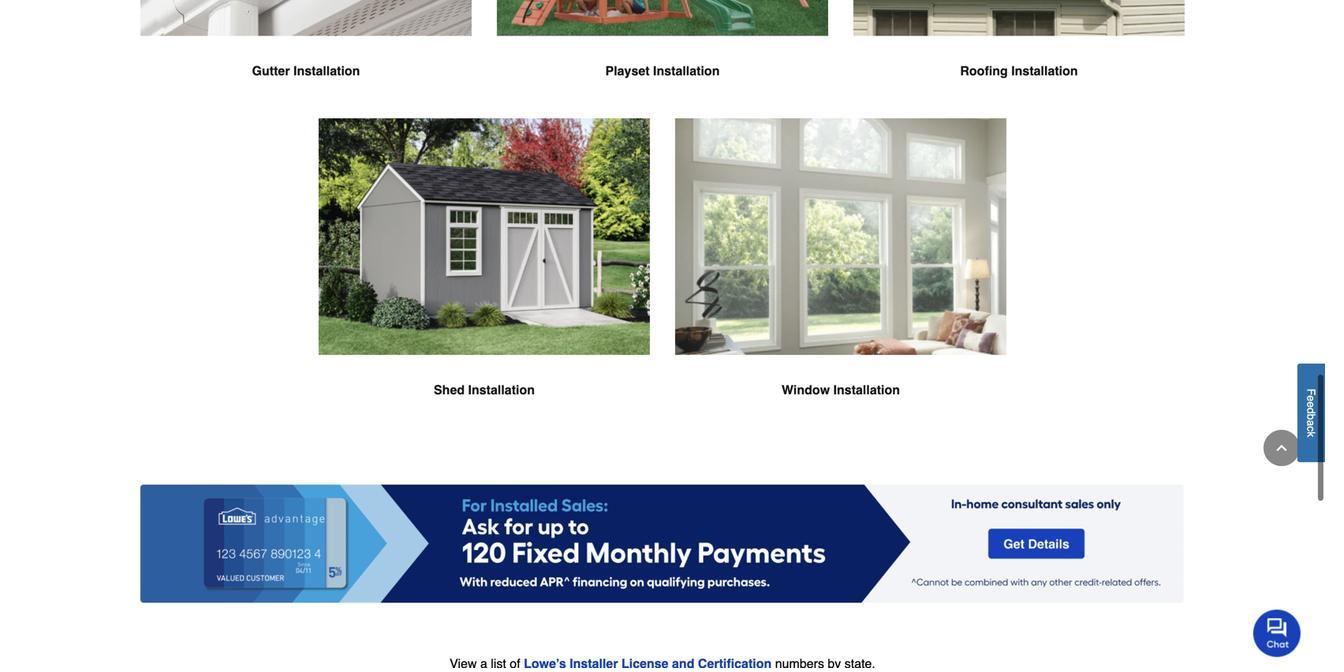 Task type: locate. For each thing, give the bounding box(es) containing it.
installation down a wood playset with children playing on it. image
[[653, 64, 720, 78]]

installation for gutter installation
[[294, 64, 360, 78]]

a
[[1305, 420, 1318, 426]]

chat invite button image
[[1254, 609, 1302, 657]]

installation right gutter
[[294, 64, 360, 78]]

installation right window at bottom right
[[834, 383, 900, 397]]

e up d
[[1305, 396, 1318, 402]]

shed installation link
[[319, 118, 650, 438]]

installation down a close-up of a gray-colored roof. image
[[1012, 64, 1078, 78]]

f
[[1305, 389, 1318, 396]]

installation inside 'link'
[[1012, 64, 1078, 78]]

roofing installation link
[[854, 0, 1185, 118]]

window installation
[[782, 383, 900, 397]]

gutters on the outside of a home. image
[[140, 0, 472, 36]]

installation right shed at the left bottom of the page
[[468, 383, 535, 397]]

advertisement region
[[140, 485, 1185, 607]]

roofing
[[960, 64, 1008, 78]]

installation for window installation
[[834, 383, 900, 397]]

b
[[1305, 414, 1318, 420]]

three windows in a living room. image
[[675, 118, 1007, 355]]

1 e from the top
[[1305, 396, 1318, 402]]

shed installation
[[434, 383, 535, 397]]

installation for roofing installation
[[1012, 64, 1078, 78]]

e
[[1305, 396, 1318, 402], [1305, 402, 1318, 408]]

f e e d b a c k
[[1305, 389, 1318, 437]]

playset installation
[[606, 64, 720, 78]]

k
[[1305, 432, 1318, 437]]

e up b
[[1305, 402, 1318, 408]]

c
[[1305, 426, 1318, 432]]

gutter installation
[[252, 64, 360, 78]]

gutter installation link
[[140, 0, 472, 118]]

f e e d b a c k button
[[1298, 364, 1326, 462]]

installation
[[294, 64, 360, 78], [653, 64, 720, 78], [1012, 64, 1078, 78], [468, 383, 535, 397], [834, 383, 900, 397]]



Task type: vqa. For each thing, say whether or not it's contained in the screenshot.
Installation related to Roofing Installation
yes



Task type: describe. For each thing, give the bounding box(es) containing it.
scroll to top element
[[1264, 430, 1300, 466]]

chevron up image
[[1274, 440, 1290, 456]]

playset
[[606, 64, 650, 78]]

shed
[[434, 383, 465, 397]]

a close-up of a gray-colored roof. image
[[854, 0, 1185, 36]]

gutter
[[252, 64, 290, 78]]

a gray-colored shed outside in a yard. image
[[319, 118, 650, 355]]

installation for shed installation
[[468, 383, 535, 397]]

window
[[782, 383, 830, 397]]

playset installation link
[[497, 0, 828, 118]]

installation for playset installation
[[653, 64, 720, 78]]

roofing installation
[[960, 64, 1078, 78]]

d
[[1305, 408, 1318, 414]]

2 e from the top
[[1305, 402, 1318, 408]]

a wood playset with children playing on it. image
[[497, 0, 828, 36]]

window installation link
[[675, 118, 1007, 438]]



